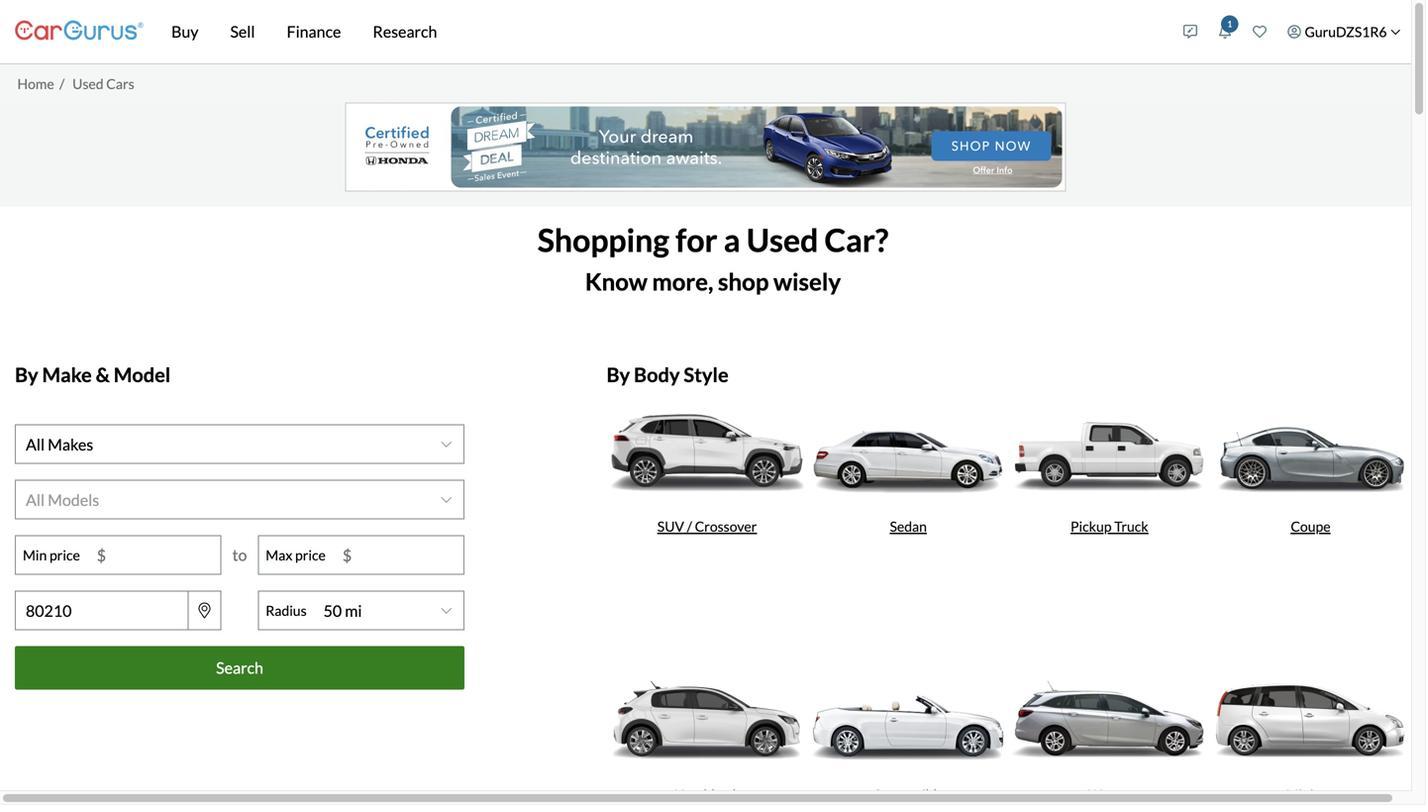 Task type: locate. For each thing, give the bounding box(es) containing it.
gurudzs1r6 menu
[[1173, 4, 1412, 59]]

suv / crossover
[[658, 518, 757, 535]]

sell button
[[214, 0, 271, 63]]

know
[[585, 267, 648, 296]]

more,
[[652, 267, 714, 296]]

1 price from the left
[[49, 547, 80, 564]]

chevron down image right the "gurudzs1r6"
[[1391, 27, 1401, 37]]

/ right home link
[[59, 75, 65, 92]]

0 horizontal spatial price
[[49, 547, 80, 564]]

shopping for a used car? know more, shop wisely
[[538, 221, 889, 296]]

home / used cars
[[17, 75, 134, 92]]

suv
[[658, 518, 685, 535]]

pickup truck
[[1071, 518, 1149, 535]]

wagon body style image
[[1009, 664, 1210, 777]]

shop
[[718, 267, 769, 296]]

1 horizontal spatial by
[[607, 363, 630, 387]]

gurudzs1r6 menu item
[[1278, 4, 1412, 59]]

sedan link
[[808, 395, 1009, 664]]

price right min
[[49, 547, 80, 564]]

hatchback link
[[607, 664, 808, 805]]

1 horizontal spatial /
[[687, 518, 692, 535]]

1 by from the left
[[15, 363, 38, 387]]

sell
[[230, 22, 255, 41]]

by
[[15, 363, 38, 387], [607, 363, 630, 387]]

pickup truck body style image
[[1009, 395, 1210, 508]]

gurudzs1r6
[[1305, 23, 1387, 40]]

menu bar
[[144, 0, 1173, 63]]

price for min price
[[49, 547, 80, 564]]

price right 'max'
[[295, 547, 326, 564]]

0 horizontal spatial used
[[72, 75, 104, 92]]

wagon link
[[1009, 664, 1210, 805]]

/
[[59, 75, 65, 92], [687, 518, 692, 535]]

/ right the suv
[[687, 518, 692, 535]]

chevron down image down chevron down icon
[[441, 494, 452, 506]]

research
[[373, 22, 437, 41]]

by for by body style
[[607, 363, 630, 387]]

shopping
[[538, 221, 670, 259]]

find my location image
[[199, 603, 211, 619]]

finance button
[[271, 0, 357, 63]]

minivan link
[[1210, 664, 1412, 805]]

cargurus logo homepage link image
[[15, 3, 144, 60]]

home
[[17, 75, 54, 92]]

by make & model
[[15, 363, 171, 387]]

1 button
[[1208, 7, 1243, 56]]

0 vertical spatial used
[[72, 75, 104, 92]]

1 horizontal spatial price
[[295, 547, 326, 564]]

radius
[[266, 603, 307, 619]]

finance
[[287, 22, 341, 41]]

price
[[49, 547, 80, 564], [295, 547, 326, 564]]

0 vertical spatial chevron down image
[[1391, 27, 1401, 37]]

gurudzs1r6 button
[[1278, 4, 1412, 59]]

0 vertical spatial /
[[59, 75, 65, 92]]

car?
[[825, 221, 889, 259]]

2 by from the left
[[607, 363, 630, 387]]

convertible link
[[808, 664, 1009, 805]]

1 horizontal spatial used
[[747, 221, 819, 259]]

sedan
[[890, 518, 927, 535]]

0 horizontal spatial by
[[15, 363, 38, 387]]

2 price from the left
[[295, 547, 326, 564]]

menu bar containing buy
[[144, 0, 1173, 63]]

0 horizontal spatial /
[[59, 75, 65, 92]]

buy
[[171, 22, 199, 41]]

used up the wisely at the right top
[[747, 221, 819, 259]]

body
[[634, 363, 680, 387]]

pickup truck link
[[1009, 395, 1210, 664]]

suv / crossover link
[[607, 395, 808, 664]]

by left the body
[[607, 363, 630, 387]]

used inside shopping for a used car? know more, shop wisely
[[747, 221, 819, 259]]

by left the make
[[15, 363, 38, 387]]

advertisement region
[[345, 103, 1066, 192]]

cargurus logo homepage link link
[[15, 3, 144, 60]]

1 vertical spatial /
[[687, 518, 692, 535]]

used left cars
[[72, 75, 104, 92]]

chevron down image down max price number field
[[441, 605, 452, 617]]

min
[[23, 547, 47, 564]]

convertible body style image
[[808, 664, 1009, 777]]

1 vertical spatial used
[[747, 221, 819, 259]]

search button
[[15, 647, 465, 690]]

chevron down image
[[1391, 27, 1401, 37], [441, 494, 452, 506], [441, 605, 452, 617]]

used
[[72, 75, 104, 92], [747, 221, 819, 259]]

chevron down image inside gurudzs1r6 dropdown button
[[1391, 27, 1401, 37]]

search
[[216, 658, 263, 678]]



Task type: describe. For each thing, give the bounding box(es) containing it.
price for max price
[[295, 547, 326, 564]]

make
[[42, 363, 92, 387]]

coupe body style image
[[1210, 395, 1412, 508]]

max price
[[266, 547, 326, 564]]

Min price number field
[[87, 537, 221, 574]]

sedan body style image
[[808, 395, 1009, 508]]

1
[[1228, 19, 1233, 29]]

to
[[232, 546, 247, 565]]

minivan
[[1286, 787, 1336, 804]]

style
[[684, 363, 729, 387]]

wisely
[[774, 267, 841, 296]]

buy button
[[156, 0, 214, 63]]

home link
[[17, 75, 54, 92]]

Max price number field
[[333, 537, 464, 574]]

1 vertical spatial chevron down image
[[441, 494, 452, 506]]

truck
[[1115, 518, 1149, 535]]

chevron down image
[[441, 439, 452, 450]]

cars
[[106, 75, 134, 92]]

research button
[[357, 0, 453, 63]]

convertible
[[873, 787, 945, 804]]

by body style
[[607, 363, 729, 387]]

user icon image
[[1288, 25, 1302, 39]]

add a car review image
[[1184, 25, 1198, 39]]

pickup
[[1071, 518, 1112, 535]]

crossover
[[695, 518, 757, 535]]

saved cars image
[[1253, 25, 1267, 39]]

2 vertical spatial chevron down image
[[441, 605, 452, 617]]

/ for suv
[[687, 518, 692, 535]]

coupe link
[[1210, 395, 1412, 664]]

model
[[114, 363, 171, 387]]

coupe
[[1291, 518, 1331, 535]]

suv / crossover body style image
[[607, 395, 808, 508]]

&
[[96, 363, 110, 387]]

hatchback
[[675, 787, 740, 804]]

minivan body style image
[[1210, 664, 1412, 777]]

Zip Code telephone field
[[15, 591, 189, 631]]

hatchback body style image
[[607, 664, 808, 777]]

max
[[266, 547, 293, 564]]

min price
[[23, 547, 80, 564]]

a
[[724, 221, 741, 259]]

/ for home
[[59, 75, 65, 92]]

for
[[676, 221, 718, 259]]

by for by make & model
[[15, 363, 38, 387]]

wagon
[[1088, 787, 1131, 804]]



Task type: vqa. For each thing, say whether or not it's contained in the screenshot.
'make'
yes



